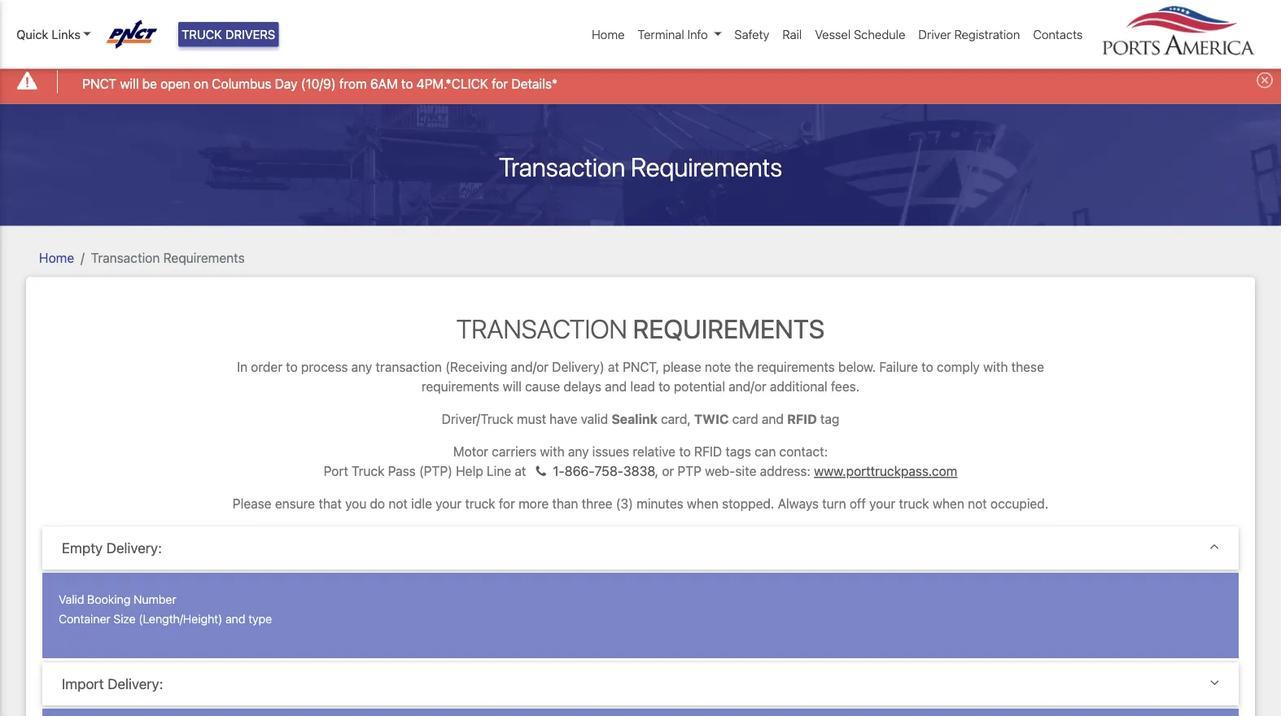 Task type: describe. For each thing, give the bounding box(es) containing it.
0 vertical spatial requirements
[[757, 359, 835, 375]]

booking
[[87, 592, 131, 606]]

vessel
[[815, 27, 851, 41]]

1 vertical spatial transaction requirements
[[91, 250, 245, 265]]

more
[[519, 496, 549, 512]]

must
[[517, 411, 546, 427]]

web-
[[705, 464, 735, 479]]

import delivery: link
[[62, 676, 1219, 693]]

line
[[487, 464, 511, 479]]

ensure
[[275, 496, 315, 512]]

0 vertical spatial and/or
[[511, 359, 549, 375]]

phone image
[[536, 465, 546, 478]]

1 vertical spatial requirements
[[422, 379, 499, 394]]

pnct,
[[623, 359, 659, 375]]

please
[[663, 359, 701, 375]]

or
[[662, 464, 674, 479]]

(length/height)
[[139, 612, 222, 626]]

www.porttruckpass.com
[[814, 464, 958, 479]]

import delivery:
[[62, 676, 163, 692]]

close image
[[1257, 72, 1273, 88]]

in
[[237, 359, 248, 375]]

minutes
[[637, 496, 684, 512]]

0 horizontal spatial home link
[[39, 250, 74, 265]]

safety
[[735, 27, 770, 41]]

driver registration link
[[912, 19, 1027, 50]]

0 vertical spatial truck
[[182, 27, 222, 41]]

1-866-758-3838 link
[[530, 464, 655, 479]]

1 not from the left
[[389, 496, 408, 512]]

(ptp)
[[419, 464, 453, 479]]

card,
[[661, 411, 691, 427]]

the
[[735, 359, 754, 375]]

4pm.*click
[[417, 76, 488, 91]]

,
[[655, 464, 659, 479]]

1 horizontal spatial and/or
[[729, 379, 767, 394]]

tag
[[820, 411, 840, 427]]

quick links link
[[16, 25, 91, 44]]

vessel schedule link
[[809, 19, 912, 50]]

turn
[[822, 496, 846, 512]]

size
[[113, 612, 136, 626]]

safety link
[[728, 19, 776, 50]]

additional
[[770, 379, 828, 394]]

with inside motor carriers with any issues relative to rfid tags can contact: port truck pass (ptp) help line at
[[540, 444, 565, 460]]

lead
[[630, 379, 655, 394]]

columbus
[[212, 76, 271, 91]]

angle down image for empty delivery:
[[1210, 540, 1219, 554]]

schedule
[[854, 27, 906, 41]]

angle down image for import delivery:
[[1210, 676, 1219, 690]]

these
[[1011, 359, 1044, 375]]

number
[[134, 592, 176, 606]]

info
[[687, 27, 708, 41]]

2 vertical spatial transaction
[[456, 313, 627, 344]]

terminal
[[638, 27, 684, 41]]

to inside 'link'
[[401, 76, 413, 91]]

fees.
[[831, 379, 860, 394]]

links
[[52, 27, 80, 41]]

to right lead at the bottom
[[659, 379, 670, 394]]

registration
[[954, 27, 1020, 41]]

idle
[[411, 496, 432, 512]]

2 your from the left
[[869, 496, 896, 512]]

866-
[[565, 464, 595, 479]]

1 vertical spatial transaction
[[91, 250, 160, 265]]

from
[[339, 76, 367, 91]]

than
[[552, 496, 578, 512]]

0 vertical spatial transaction requirements
[[499, 151, 782, 182]]

delivery)
[[552, 359, 605, 375]]

sealink
[[612, 411, 658, 427]]

at inside the "in order to process any transaction (receiving and/or delivery) at pnct, please note the requirements below. failure to comply with these requirements will cause delays and lead to potential and/or additional fees."
[[608, 359, 619, 375]]

2 vertical spatial transaction requirements
[[456, 313, 825, 344]]

1 horizontal spatial rfid
[[787, 411, 817, 427]]

will inside 'link'
[[120, 76, 139, 91]]

you
[[345, 496, 367, 512]]

and inside valid booking number container size (length/height) and type
[[225, 612, 245, 626]]

order
[[251, 359, 283, 375]]

any inside the "in order to process any transaction (receiving and/or delivery) at pnct, please note the requirements below. failure to comply with these requirements will cause delays and lead to potential and/or additional fees."
[[351, 359, 372, 375]]

tab list containing empty delivery:
[[42, 527, 1239, 716]]

always
[[778, 496, 819, 512]]

1 when from the left
[[687, 496, 719, 512]]

valid
[[581, 411, 608, 427]]

truck inside motor carriers with any issues relative to rfid tags can contact: port truck pass (ptp) help line at
[[352, 464, 385, 479]]

empty delivery: link
[[62, 540, 1219, 557]]

transaction
[[376, 359, 442, 375]]

pnct will be open on columbus day (10/9) from 6am to 4pm.*click for details*
[[82, 76, 558, 91]]

1-
[[553, 464, 565, 479]]

import
[[62, 676, 104, 692]]

1 vertical spatial and
[[762, 411, 784, 427]]

terminal info link
[[631, 19, 728, 50]]

for inside 'link'
[[492, 76, 508, 91]]

issues
[[592, 444, 629, 460]]

in order to process any transaction (receiving and/or delivery) at pnct, please note the requirements below. failure to comply with these requirements will cause delays and lead to potential and/or additional fees.
[[237, 359, 1044, 394]]

open
[[161, 76, 190, 91]]

motor carriers with any issues relative to rfid tags can contact: port truck pass (ptp) help line at
[[324, 444, 828, 479]]

that
[[319, 496, 342, 512]]

0 vertical spatial requirements
[[631, 151, 782, 182]]

to right order
[[286, 359, 298, 375]]

valid
[[59, 592, 84, 606]]

ptp
[[678, 464, 702, 479]]

0 vertical spatial transaction
[[499, 151, 625, 182]]

driver registration
[[919, 27, 1020, 41]]

help
[[456, 464, 483, 479]]

carriers
[[492, 444, 537, 460]]

can
[[755, 444, 776, 460]]

motor
[[453, 444, 488, 460]]



Task type: locate. For each thing, give the bounding box(es) containing it.
will left cause
[[503, 379, 522, 394]]

card
[[732, 411, 758, 427]]

0 horizontal spatial requirements
[[422, 379, 499, 394]]

to up ptp
[[679, 444, 691, 460]]

1 horizontal spatial and
[[605, 379, 627, 394]]

at down carriers at bottom left
[[515, 464, 526, 479]]

potential
[[674, 379, 725, 394]]

occupied.
[[991, 496, 1049, 512]]

pass
[[388, 464, 416, 479]]

please
[[233, 496, 272, 512]]

2 vertical spatial and
[[225, 612, 245, 626]]

1 vertical spatial requirements
[[163, 250, 245, 265]]

0 horizontal spatial any
[[351, 359, 372, 375]]

truck down the www.porttruckpass.com
[[899, 496, 929, 512]]

with
[[983, 359, 1008, 375], [540, 444, 565, 460]]

for left more
[[499, 496, 515, 512]]

delays
[[564, 379, 601, 394]]

0 vertical spatial with
[[983, 359, 1008, 375]]

import delivery: tab panel
[[42, 709, 1239, 716]]

your right off
[[869, 496, 896, 512]]

truck down help
[[465, 496, 495, 512]]

any
[[351, 359, 372, 375], [568, 444, 589, 460]]

1 horizontal spatial home
[[592, 27, 625, 41]]

1 your from the left
[[436, 496, 462, 512]]

0 vertical spatial home
[[592, 27, 625, 41]]

when down the www.porttruckpass.com
[[933, 496, 964, 512]]

1 vertical spatial with
[[540, 444, 565, 460]]

type
[[248, 612, 272, 626]]

rfid left tag
[[787, 411, 817, 427]]

driver/truck
[[442, 411, 513, 427]]

have
[[550, 411, 578, 427]]

with left these
[[983, 359, 1008, 375]]

1 vertical spatial for
[[499, 496, 515, 512]]

2 angle down image from the top
[[1210, 676, 1219, 690]]

0 horizontal spatial with
[[540, 444, 565, 460]]

1 vertical spatial home link
[[39, 250, 74, 265]]

at left pnct,
[[608, 359, 619, 375]]

will left be
[[120, 76, 139, 91]]

delivery: right empty
[[106, 540, 162, 556]]

(3)
[[616, 496, 633, 512]]

and inside the "in order to process any transaction (receiving and/or delivery) at pnct, please note the requirements below. failure to comply with these requirements will cause delays and lead to potential and/or additional fees."
[[605, 379, 627, 394]]

when down ptp
[[687, 496, 719, 512]]

1 horizontal spatial any
[[568, 444, 589, 460]]

and/or down the
[[729, 379, 767, 394]]

2 when from the left
[[933, 496, 964, 512]]

0 horizontal spatial truck
[[182, 27, 222, 41]]

delivery: right the 'import' on the left
[[108, 676, 163, 692]]

pnct
[[82, 76, 117, 91]]

for left details*
[[492, 76, 508, 91]]

off
[[850, 496, 866, 512]]

1 horizontal spatial truck
[[352, 464, 385, 479]]

empty delivery: tab panel
[[42, 573, 1239, 662]]

0 horizontal spatial and/or
[[511, 359, 549, 375]]

0 vertical spatial at
[[608, 359, 619, 375]]

with up 1-
[[540, 444, 565, 460]]

not right 'do'
[[389, 496, 408, 512]]

address:
[[760, 464, 811, 479]]

1 vertical spatial home
[[39, 250, 74, 265]]

will
[[120, 76, 139, 91], [503, 379, 522, 394]]

requirements
[[631, 151, 782, 182], [163, 250, 245, 265], [633, 313, 825, 344]]

contacts
[[1033, 27, 1083, 41]]

2 vertical spatial requirements
[[633, 313, 825, 344]]

to right 6am
[[401, 76, 413, 91]]

0 vertical spatial for
[[492, 76, 508, 91]]

empty delivery:
[[62, 540, 162, 556]]

1 horizontal spatial at
[[608, 359, 619, 375]]

and
[[605, 379, 627, 394], [762, 411, 784, 427], [225, 612, 245, 626]]

truck right port at the bottom left
[[352, 464, 385, 479]]

2 not from the left
[[968, 496, 987, 512]]

2 truck from the left
[[899, 496, 929, 512]]

details*
[[511, 76, 558, 91]]

0 vertical spatial and
[[605, 379, 627, 394]]

home link
[[585, 19, 631, 50], [39, 250, 74, 265]]

rfid inside motor carriers with any issues relative to rfid tags can contact: port truck pass (ptp) help line at
[[694, 444, 722, 460]]

0 vertical spatial home link
[[585, 19, 631, 50]]

note
[[705, 359, 731, 375]]

drivers
[[225, 27, 275, 41]]

delivery: for empty delivery:
[[106, 540, 162, 556]]

to right failure
[[922, 359, 933, 375]]

and/or up cause
[[511, 359, 549, 375]]

with inside the "in order to process any transaction (receiving and/or delivery) at pnct, please note the requirements below. failure to comply with these requirements will cause delays and lead to potential and/or additional fees."
[[983, 359, 1008, 375]]

container
[[59, 612, 110, 626]]

www.porttruckpass.com link
[[814, 464, 958, 479]]

requirements up additional
[[757, 359, 835, 375]]

at inside motor carriers with any issues relative to rfid tags can contact: port truck pass (ptp) help line at
[[515, 464, 526, 479]]

cause
[[525, 379, 560, 394]]

any up 866-
[[568, 444, 589, 460]]

1 horizontal spatial truck
[[899, 496, 929, 512]]

requirements down (receiving
[[422, 379, 499, 394]]

1 truck from the left
[[465, 496, 495, 512]]

truck drivers
[[182, 27, 275, 41]]

1 vertical spatial and/or
[[729, 379, 767, 394]]

tab list
[[42, 527, 1239, 716]]

transaction
[[499, 151, 625, 182], [91, 250, 160, 265], [456, 313, 627, 344]]

be
[[142, 76, 157, 91]]

will inside the "in order to process any transaction (receiving and/or delivery) at pnct, please note the requirements below. failure to comply with these requirements will cause delays and lead to potential and/or additional fees."
[[503, 379, 522, 394]]

angle down image inside the 'import delivery:' link
[[1210, 676, 1219, 690]]

1 horizontal spatial your
[[869, 496, 896, 512]]

0 horizontal spatial will
[[120, 76, 139, 91]]

your right idle at the bottom left of the page
[[436, 496, 462, 512]]

, or ptp web-site address: www.porttruckpass.com
[[655, 464, 958, 479]]

1 vertical spatial truck
[[352, 464, 385, 479]]

to inside motor carriers with any issues relative to rfid tags can contact: port truck pass (ptp) help line at
[[679, 444, 691, 460]]

0 vertical spatial rfid
[[787, 411, 817, 427]]

0 horizontal spatial when
[[687, 496, 719, 512]]

1 horizontal spatial will
[[503, 379, 522, 394]]

1 horizontal spatial requirements
[[757, 359, 835, 375]]

758-
[[595, 464, 624, 479]]

1 vertical spatial rfid
[[694, 444, 722, 460]]

(receiving
[[445, 359, 507, 375]]

quick links
[[16, 27, 80, 41]]

any inside motor carriers with any issues relative to rfid tags can contact: port truck pass (ptp) help line at
[[568, 444, 589, 460]]

0 horizontal spatial your
[[436, 496, 462, 512]]

3838
[[624, 464, 655, 479]]

delivery: for import delivery:
[[108, 676, 163, 692]]

1 angle down image from the top
[[1210, 540, 1219, 554]]

do
[[370, 496, 385, 512]]

2 horizontal spatial and
[[762, 411, 784, 427]]

0 horizontal spatial at
[[515, 464, 526, 479]]

valid booking number container size (length/height) and type
[[59, 592, 272, 626]]

not
[[389, 496, 408, 512], [968, 496, 987, 512]]

0 horizontal spatial and
[[225, 612, 245, 626]]

truck left the 'drivers' on the top of page
[[182, 27, 222, 41]]

0 horizontal spatial rfid
[[694, 444, 722, 460]]

port
[[324, 464, 348, 479]]

0 vertical spatial will
[[120, 76, 139, 91]]

failure
[[880, 359, 918, 375]]

1 vertical spatial will
[[503, 379, 522, 394]]

contact:
[[779, 444, 828, 460]]

rfid up web- at right bottom
[[694, 444, 722, 460]]

transaction requirements
[[499, 151, 782, 182], [91, 250, 245, 265], [456, 313, 825, 344]]

delivery:
[[106, 540, 162, 556], [108, 676, 163, 692]]

for
[[492, 76, 508, 91], [499, 496, 515, 512]]

please ensure that you do not idle your truck for more than three (3) minutes when stopped. always turn off your truck when not occupied.
[[233, 496, 1049, 512]]

when
[[687, 496, 719, 512], [933, 496, 964, 512]]

(10/9)
[[301, 76, 336, 91]]

pnct will be open on columbus day (10/9) from 6am to 4pm.*click for details* alert
[[0, 60, 1281, 104]]

stopped.
[[722, 496, 774, 512]]

quick
[[16, 27, 48, 41]]

angle down image
[[1210, 540, 1219, 554], [1210, 676, 1219, 690]]

1 vertical spatial at
[[515, 464, 526, 479]]

angle down image inside empty delivery: link
[[1210, 540, 1219, 554]]

vessel schedule
[[815, 27, 906, 41]]

three
[[582, 496, 613, 512]]

1-866-758-3838
[[550, 464, 655, 479]]

not left occupied.
[[968, 496, 987, 512]]

and/or
[[511, 359, 549, 375], [729, 379, 767, 394]]

any right process
[[351, 359, 372, 375]]

0 vertical spatial any
[[351, 359, 372, 375]]

0 vertical spatial delivery:
[[106, 540, 162, 556]]

rail
[[783, 27, 802, 41]]

day
[[275, 76, 298, 91]]

rail link
[[776, 19, 809, 50]]

0 horizontal spatial home
[[39, 250, 74, 265]]

1 horizontal spatial not
[[968, 496, 987, 512]]

1 vertical spatial angle down image
[[1210, 676, 1219, 690]]

and left lead at the bottom
[[605, 379, 627, 394]]

1 vertical spatial delivery:
[[108, 676, 163, 692]]

0 horizontal spatial not
[[389, 496, 408, 512]]

0 vertical spatial angle down image
[[1210, 540, 1219, 554]]

and left type on the left bottom of the page
[[225, 612, 245, 626]]

below.
[[838, 359, 876, 375]]

truck
[[465, 496, 495, 512], [899, 496, 929, 512]]

0 horizontal spatial truck
[[465, 496, 495, 512]]

driver
[[919, 27, 951, 41]]

pnct will be open on columbus day (10/9) from 6am to 4pm.*click for details* link
[[82, 74, 558, 93]]

6am
[[370, 76, 398, 91]]

1 horizontal spatial when
[[933, 496, 964, 512]]

1 horizontal spatial with
[[983, 359, 1008, 375]]

and right "card"
[[762, 411, 784, 427]]

tags
[[726, 444, 751, 460]]

1 vertical spatial any
[[568, 444, 589, 460]]

1 horizontal spatial home link
[[585, 19, 631, 50]]



Task type: vqa. For each thing, say whether or not it's contained in the screenshot.
Lanes
no



